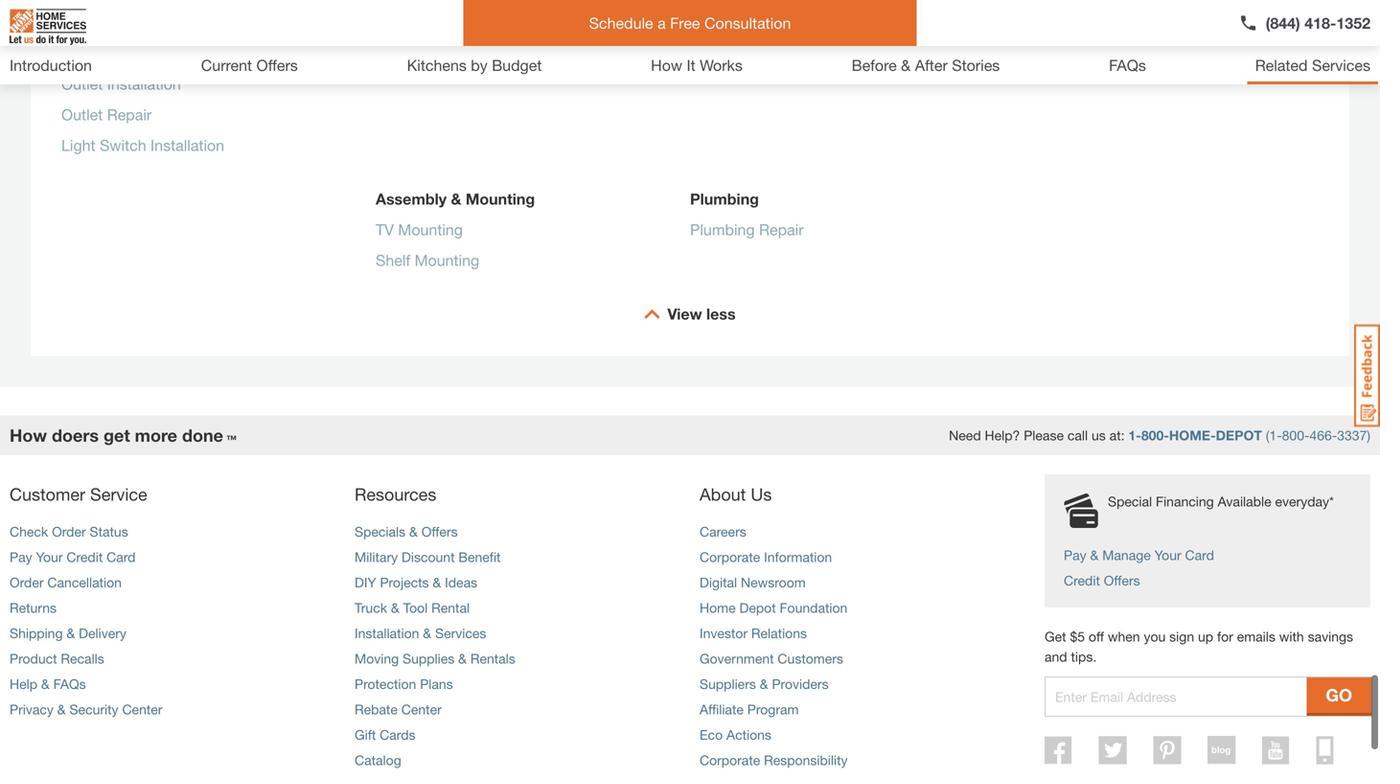 Task type: locate. For each thing, give the bounding box(es) containing it.
responsibility
[[764, 753, 848, 769]]

moving supplies & rentals link
[[355, 651, 516, 667]]

2 plumbing from the top
[[690, 221, 755, 239]]

corporate down careers
[[700, 550, 761, 565]]

2 electrical from the top
[[61, 44, 124, 62]]

1 horizontal spatial faqs
[[1110, 56, 1147, 74]]

2 vertical spatial mounting
[[415, 251, 480, 270]]

2 wiring from the top
[[128, 44, 172, 62]]

& up credit offers link
[[1091, 548, 1099, 564]]

electrical wiring installation
[[61, 14, 250, 32]]

offers up discount
[[422, 524, 458, 540]]

tv
[[376, 221, 394, 239]]

credit inside check order status pay your credit card order cancellation returns shipping & delivery product recalls help & faqs privacy & security center
[[67, 550, 103, 565]]

your
[[1155, 548, 1182, 564], [36, 550, 63, 565]]

catalog link
[[355, 753, 402, 769]]

0 vertical spatial credit
[[67, 550, 103, 565]]

plans
[[420, 677, 453, 693]]

mounting
[[466, 190, 535, 208], [398, 221, 463, 239], [415, 251, 480, 270]]

depot
[[1217, 428, 1263, 444]]

offers inside specials & offers military discount benefit diy projects & ideas truck & tool rental installation & services moving supplies & rentals protection plans rebate center gift cards catalog
[[422, 524, 458, 540]]

0 horizontal spatial your
[[36, 550, 63, 565]]

how left doers in the left bottom of the page
[[10, 425, 47, 446]]

& right assembly
[[451, 190, 462, 208]]

1 800- from the left
[[1142, 428, 1170, 444]]

1 horizontal spatial card
[[1186, 548, 1215, 564]]

card down status
[[107, 550, 136, 565]]

free
[[670, 14, 701, 32]]

& inside pay & manage your card credit offers
[[1091, 548, 1099, 564]]

0 horizontal spatial pay
[[10, 550, 32, 565]]

center down plans
[[402, 702, 442, 718]]

outlet up "light" in the left of the page
[[61, 106, 103, 124]]

works
[[700, 56, 743, 74]]

sign
[[1170, 629, 1195, 645]]

corporate responsibility link
[[700, 753, 848, 769]]

eco actions link
[[700, 728, 772, 743]]

schedule
[[589, 14, 654, 32]]

investor
[[700, 626, 748, 642]]

corporate
[[700, 550, 761, 565], [700, 753, 761, 769]]

2 outlet from the top
[[61, 106, 103, 124]]

about
[[700, 484, 746, 505]]

wiring up the electrical wiring upgrade
[[128, 14, 172, 32]]

credit up cancellation
[[67, 550, 103, 565]]

0 horizontal spatial card
[[107, 550, 136, 565]]

(844) 418-1352
[[1266, 14, 1371, 32]]

& up recalls on the left bottom of the page
[[67, 626, 75, 642]]

repair for plumbing repair
[[760, 221, 804, 239]]

0 horizontal spatial faqs
[[53, 677, 86, 693]]

1 vertical spatial faqs
[[53, 677, 86, 693]]

installation up moving
[[355, 626, 419, 642]]

budget
[[492, 56, 542, 74]]

1 horizontal spatial center
[[402, 702, 442, 718]]

pay & manage your card link
[[1064, 548, 1215, 564]]

electrical for electrical wiring upgrade
[[61, 44, 124, 62]]

suppliers
[[700, 677, 757, 693]]

feedback link image
[[1355, 324, 1381, 428]]

1 horizontal spatial offers
[[422, 524, 458, 540]]

1-
[[1129, 428, 1142, 444]]

rentals
[[471, 651, 516, 667]]

offers down 'manage'
[[1105, 573, 1141, 589]]

your right 'manage'
[[1155, 548, 1182, 564]]

specials & offers military discount benefit diy projects & ideas truck & tool rental installation & services moving supplies & rentals protection plans rebate center gift cards catalog
[[355, 524, 516, 769]]

1 vertical spatial corporate
[[700, 753, 761, 769]]

a
[[658, 14, 666, 32]]

credit up $5
[[1064, 573, 1101, 589]]

0 vertical spatial corporate
[[700, 550, 761, 565]]

with
[[1280, 629, 1305, 645]]

0 vertical spatial outlet
[[61, 75, 103, 93]]

order up pay your credit card link
[[52, 524, 86, 540]]

1 center from the left
[[122, 702, 163, 718]]

& down government customers 'link'
[[760, 677, 769, 693]]

0 vertical spatial services
[[1313, 56, 1371, 74]]

installation up upgrade
[[176, 14, 250, 32]]

order up "returns" link
[[10, 575, 44, 591]]

security
[[70, 702, 118, 718]]

pay
[[1064, 548, 1087, 564], [10, 550, 32, 565]]

mounting inside tv mounting link
[[398, 221, 463, 239]]

outlet installation link
[[61, 73, 181, 103]]

installation right switch
[[151, 136, 224, 155]]

offers inside pay & manage your card credit offers
[[1105, 573, 1141, 589]]

installation down electrical wiring upgrade link
[[107, 75, 181, 93]]

0 vertical spatial faqs
[[1110, 56, 1147, 74]]

0 vertical spatial wiring
[[128, 14, 172, 32]]

pay down check
[[10, 550, 32, 565]]

off
[[1089, 629, 1105, 645]]

after
[[916, 56, 948, 74]]

mounting up shelf mounting
[[398, 221, 463, 239]]

home depot foundation link
[[700, 600, 848, 616]]

1 horizontal spatial 800-
[[1283, 428, 1310, 444]]

0 horizontal spatial credit
[[67, 550, 103, 565]]

1 electrical from the top
[[61, 14, 124, 32]]

credit inside pay & manage your card credit offers
[[1064, 573, 1101, 589]]

truck
[[355, 600, 387, 616]]

services down rental
[[435, 626, 487, 642]]

1 horizontal spatial your
[[1155, 548, 1182, 564]]

repair inside outlet repair link
[[107, 106, 152, 124]]

how for doers
[[10, 425, 47, 446]]

wiring for installation
[[128, 14, 172, 32]]

digital newsroom link
[[700, 575, 806, 591]]

home depot on pintrest image
[[1154, 737, 1182, 765]]

2 center from the left
[[402, 702, 442, 718]]

outlet down introduction
[[61, 75, 103, 93]]

tips.
[[1072, 649, 1097, 665]]

financing
[[1157, 494, 1215, 510]]

1 vertical spatial repair
[[760, 221, 804, 239]]

services down 1352
[[1313, 56, 1371, 74]]

about us
[[700, 484, 772, 505]]

military
[[355, 550, 398, 565]]

0 horizontal spatial services
[[435, 626, 487, 642]]

card down financing
[[1186, 548, 1215, 564]]

1 vertical spatial mounting
[[398, 221, 463, 239]]

1 vertical spatial offers
[[422, 524, 458, 540]]

1 horizontal spatial pay
[[1064, 548, 1087, 564]]

2 vertical spatial offers
[[1105, 573, 1141, 589]]

service
[[90, 484, 147, 505]]

government customers link
[[700, 651, 844, 667]]

home depot on facebook image
[[1045, 737, 1073, 765]]

call
[[1068, 428, 1089, 444]]

0 vertical spatial electrical
[[61, 14, 124, 32]]

plumbing repair link
[[690, 218, 804, 249]]

us
[[751, 484, 772, 505]]

mounting right assembly
[[466, 190, 535, 208]]

order
[[52, 524, 86, 540], [10, 575, 44, 591]]

get
[[1045, 629, 1067, 645]]

800- right the at:
[[1142, 428, 1170, 444]]

0 vertical spatial how
[[651, 56, 683, 74]]

shelf mounting
[[376, 251, 480, 270]]

corporate down eco actions link
[[700, 753, 761, 769]]

1 horizontal spatial order
[[52, 524, 86, 540]]

& left the rentals
[[459, 651, 467, 667]]

0 horizontal spatial how
[[10, 425, 47, 446]]

0 horizontal spatial center
[[122, 702, 163, 718]]

rebate center link
[[355, 702, 442, 718]]

faqs inside check order status pay your credit card order cancellation returns shipping & delivery product recalls help & faqs privacy & security center
[[53, 677, 86, 693]]

do it for you logo image
[[10, 1, 86, 53]]

pay up credit offers link
[[1064, 548, 1087, 564]]

2 800- from the left
[[1283, 428, 1310, 444]]

center right security
[[122, 702, 163, 718]]

supplies
[[403, 651, 455, 667]]

1 vertical spatial electrical
[[61, 44, 124, 62]]

mounting inside shelf mounting link
[[415, 251, 480, 270]]

your up "order cancellation" link
[[36, 550, 63, 565]]

customers
[[778, 651, 844, 667]]

plumbing up plumbing repair
[[690, 190, 759, 208]]

product recalls link
[[10, 651, 104, 667]]

electrical up outlet installation
[[61, 44, 124, 62]]

credit
[[67, 550, 103, 565], [1064, 573, 1101, 589]]

electrical wiring installation link
[[61, 11, 250, 42]]

doers
[[52, 425, 99, 446]]

affiliate
[[700, 702, 744, 718]]

0 horizontal spatial order
[[10, 575, 44, 591]]

shelf mounting link
[[376, 249, 480, 280]]

moving
[[355, 651, 399, 667]]

& down help & faqs "link"
[[57, 702, 66, 718]]

2 horizontal spatial offers
[[1105, 573, 1141, 589]]

1 vertical spatial credit
[[1064, 573, 1101, 589]]

investor relations link
[[700, 626, 807, 642]]

0 horizontal spatial 800-
[[1142, 428, 1170, 444]]

outlet repair link
[[61, 103, 152, 134]]

0 horizontal spatial repair
[[107, 106, 152, 124]]

1 vertical spatial order
[[10, 575, 44, 591]]

manage
[[1103, 548, 1152, 564]]

1 horizontal spatial services
[[1313, 56, 1371, 74]]

0 horizontal spatial offers
[[257, 56, 298, 74]]

& up supplies
[[423, 626, 432, 642]]

resources
[[355, 484, 437, 505]]

1 vertical spatial services
[[435, 626, 487, 642]]

1 wiring from the top
[[128, 14, 172, 32]]

1 horizontal spatial repair
[[760, 221, 804, 239]]

electrical up introduction
[[61, 14, 124, 32]]

gift
[[355, 728, 376, 743]]

466-
[[1310, 428, 1338, 444]]

diy
[[355, 575, 376, 591]]

1 vertical spatial wiring
[[128, 44, 172, 62]]

card inside pay & manage your card credit offers
[[1186, 548, 1215, 564]]

mounting for shelf mounting
[[415, 251, 480, 270]]

1 vertical spatial outlet
[[61, 106, 103, 124]]

at:
[[1110, 428, 1125, 444]]

installation
[[176, 14, 250, 32], [107, 75, 181, 93], [151, 136, 224, 155], [355, 626, 419, 642]]

repair inside plumbing repair link
[[760, 221, 804, 239]]

mounting down tv mounting link
[[415, 251, 480, 270]]

check
[[10, 524, 48, 540]]

1 plumbing from the top
[[690, 190, 759, 208]]

1 horizontal spatial credit
[[1064, 573, 1101, 589]]

catalog
[[355, 753, 402, 769]]

delivery
[[79, 626, 126, 642]]

offers right current
[[257, 56, 298, 74]]

1 outlet from the top
[[61, 75, 103, 93]]

0 vertical spatial plumbing
[[690, 190, 759, 208]]

light
[[61, 136, 95, 155]]

providers
[[772, 677, 829, 693]]

0 vertical spatial repair
[[107, 106, 152, 124]]

outlet
[[61, 75, 103, 93], [61, 106, 103, 124]]

1 vertical spatial plumbing
[[690, 221, 755, 239]]

800- right depot
[[1283, 428, 1310, 444]]

center inside specials & offers military discount benefit diy projects & ideas truck & tool rental installation & services moving supplies & rentals protection plans rebate center gift cards catalog
[[402, 702, 442, 718]]

how for it
[[651, 56, 683, 74]]

plumbing up the less
[[690, 221, 755, 239]]

gift cards link
[[355, 728, 416, 743]]

0 vertical spatial order
[[52, 524, 86, 540]]

wiring down electrical wiring installation link
[[128, 44, 172, 62]]

center
[[122, 702, 163, 718], [402, 702, 442, 718]]

home depot on youtube image
[[1263, 737, 1291, 765]]

home depot on twitter image
[[1100, 737, 1128, 765]]

before & after stories
[[852, 56, 1001, 74]]

how left it
[[651, 56, 683, 74]]

how
[[651, 56, 683, 74], [10, 425, 47, 446]]

status
[[90, 524, 128, 540]]

1 horizontal spatial how
[[651, 56, 683, 74]]

1 vertical spatial how
[[10, 425, 47, 446]]

suppliers & providers link
[[700, 677, 829, 693]]



Task type: vqa. For each thing, say whether or not it's contained in the screenshot.
the $ 79 99
no



Task type: describe. For each thing, give the bounding box(es) containing it.
3337)
[[1338, 428, 1371, 444]]

affiliate program link
[[700, 702, 799, 718]]

& inside the 'careers corporate information digital newsroom home depot foundation investor relations government customers suppliers & providers affiliate program eco actions corporate responsibility'
[[760, 677, 769, 693]]

installation inside specials & offers military discount benefit diy projects & ideas truck & tool rental installation & services moving supplies & rentals protection plans rebate center gift cards catalog
[[355, 626, 419, 642]]

cards
[[380, 728, 416, 743]]

$5
[[1071, 629, 1086, 645]]

related services
[[1256, 56, 1371, 74]]

actions
[[727, 728, 772, 743]]

ideas
[[445, 575, 478, 591]]

get
[[104, 425, 130, 446]]

shelf
[[376, 251, 411, 270]]

installation & services link
[[355, 626, 487, 642]]

repair for outlet repair
[[107, 106, 152, 124]]

by
[[471, 56, 488, 74]]

up
[[1199, 629, 1214, 645]]

pay & manage your card credit offers
[[1064, 548, 1215, 589]]

plumbing for plumbing repair
[[690, 221, 755, 239]]

consultation
[[705, 14, 792, 32]]

tv mounting
[[376, 221, 463, 239]]

product
[[10, 651, 57, 667]]

light switch installation link
[[61, 134, 224, 165]]

(844) 418-1352 link
[[1240, 12, 1371, 35]]

truck & tool rental link
[[355, 600, 470, 616]]

& right help
[[41, 677, 50, 693]]

special financing available everyday*
[[1109, 494, 1335, 510]]

newsroom
[[741, 575, 806, 591]]

your inside pay & manage your card credit offers
[[1155, 548, 1182, 564]]

current offers
[[201, 56, 298, 74]]

kitchens
[[407, 56, 467, 74]]

2 corporate from the top
[[700, 753, 761, 769]]

eco
[[700, 728, 723, 743]]

electrical for electrical wiring installation
[[61, 14, 124, 32]]

check order status pay your credit card order cancellation returns shipping & delivery product recalls help & faqs privacy & security center
[[10, 524, 163, 718]]

electrical wiring upgrade link
[[61, 42, 236, 73]]

current
[[201, 56, 252, 74]]

services inside specials & offers military discount benefit diy projects & ideas truck & tool rental installation & services moving supplies & rentals protection plans rebate center gift cards catalog
[[435, 626, 487, 642]]

& left ideas
[[433, 575, 441, 591]]

& left after
[[902, 56, 911, 74]]

outlet for outlet installation
[[61, 75, 103, 93]]

information
[[764, 550, 833, 565]]

customer service
[[10, 484, 147, 505]]

help & faqs link
[[10, 677, 86, 693]]

returns
[[10, 600, 57, 616]]

kitchens by budget
[[407, 56, 542, 74]]

& up military discount benefit link
[[410, 524, 418, 540]]

credit offers link
[[1064, 573, 1141, 589]]

plumbing for plumbing
[[690, 190, 759, 208]]

stories
[[952, 56, 1001, 74]]

related
[[1256, 56, 1309, 74]]

credit for &
[[1064, 573, 1101, 589]]

depot
[[740, 600, 776, 616]]

wiring for upgrade
[[128, 44, 172, 62]]

0 vertical spatial offers
[[257, 56, 298, 74]]

schedule a free consultation
[[589, 14, 792, 32]]

done
[[182, 425, 223, 446]]

protection plans link
[[355, 677, 453, 693]]

less
[[707, 305, 736, 323]]

home depot mobile apps image
[[1317, 737, 1335, 765]]

emails
[[1238, 629, 1276, 645]]

home depot blog image
[[1208, 737, 1236, 765]]

specials
[[355, 524, 406, 540]]

please
[[1024, 428, 1064, 444]]

outlet for outlet repair
[[61, 106, 103, 124]]

and
[[1045, 649, 1068, 665]]

your inside check order status pay your credit card order cancellation returns shipping & delivery product recalls help & faqs privacy & security center
[[36, 550, 63, 565]]

help?
[[985, 428, 1021, 444]]

mounting for tv mounting
[[398, 221, 463, 239]]

relations
[[752, 626, 807, 642]]

tool
[[403, 600, 428, 616]]

everyday*
[[1276, 494, 1335, 510]]

how doers get more done ™
[[10, 425, 237, 446]]

center inside check order status pay your credit card order cancellation returns shipping & delivery product recalls help & faqs privacy & security center
[[122, 702, 163, 718]]

0 vertical spatial mounting
[[466, 190, 535, 208]]

pay inside pay & manage your card credit offers
[[1064, 548, 1087, 564]]

tv mounting link
[[376, 218, 463, 249]]

credit for order
[[67, 550, 103, 565]]

government
[[700, 651, 774, 667]]

customer
[[10, 484, 85, 505]]

when
[[1108, 629, 1141, 645]]

benefit
[[459, 550, 501, 565]]

upgrade
[[176, 44, 236, 62]]

go
[[1327, 685, 1353, 706]]

digital
[[700, 575, 738, 591]]

careers
[[700, 524, 747, 540]]

& left tool
[[391, 600, 400, 616]]

help
[[10, 677, 37, 693]]

us
[[1092, 428, 1106, 444]]

check order status link
[[10, 524, 128, 540]]

savings
[[1309, 629, 1354, 645]]

™
[[226, 434, 237, 446]]

careers link
[[700, 524, 747, 540]]

electrical wiring upgrade
[[61, 44, 236, 62]]

card inside check order status pay your credit card order cancellation returns shipping & delivery product recalls help & faqs privacy & security center
[[107, 550, 136, 565]]

outlet repair
[[61, 106, 152, 124]]

pay inside check order status pay your credit card order cancellation returns shipping & delivery product recalls help & faqs privacy & security center
[[10, 550, 32, 565]]

cancellation
[[47, 575, 122, 591]]

projects
[[380, 575, 429, 591]]

schedule a free consultation button
[[464, 0, 917, 46]]

available
[[1219, 494, 1272, 510]]

light switch installation
[[61, 136, 224, 155]]

Enter Email Address email field
[[1046, 678, 1307, 717]]

view
[[668, 305, 703, 323]]

(1-
[[1267, 428, 1283, 444]]

recalls
[[61, 651, 104, 667]]

1352
[[1337, 14, 1371, 32]]

switch
[[100, 136, 146, 155]]

1 corporate from the top
[[700, 550, 761, 565]]



